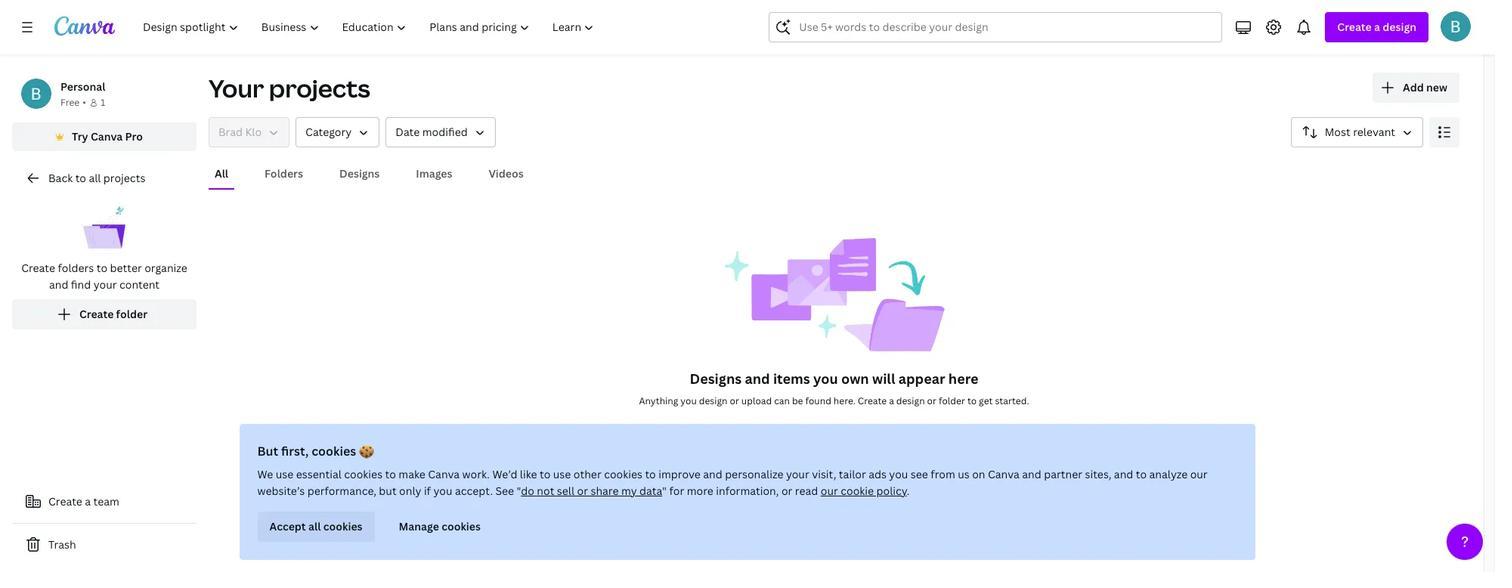 Task type: locate. For each thing, give the bounding box(es) containing it.
new
[[1426, 80, 1447, 94]]

1 vertical spatial all
[[309, 519, 321, 534]]

folder down here
[[939, 395, 965, 407]]

designs for designs and items you own will appear here anything you design or upload can be found here. create a design or folder to get started.
[[690, 370, 742, 388]]

create for design
[[1337, 20, 1372, 34]]

1 horizontal spatial projects
[[269, 72, 370, 104]]

you right 'anything' in the bottom of the page
[[680, 395, 697, 407]]

see
[[911, 467, 928, 481]]

0 horizontal spatial canva
[[91, 129, 123, 144]]

0 vertical spatial all
[[89, 171, 101, 185]]

create folder
[[79, 307, 147, 321]]

cookies down "performance,"
[[324, 519, 363, 534]]

trash
[[48, 537, 76, 552]]

0 horizontal spatial use
[[276, 467, 294, 481]]

use up sell
[[553, 467, 571, 481]]

a inside designs and items you own will appear here anything you design or upload can be found here. create a design or folder to get started.
[[889, 395, 894, 407]]

0 horizontal spatial designs
[[339, 166, 380, 181]]

back to all projects
[[48, 171, 145, 185]]

0 horizontal spatial folder
[[116, 307, 147, 321]]

1 horizontal spatial use
[[553, 467, 571, 481]]

to inside create folders to better organize and find your content
[[97, 261, 107, 275]]

better
[[110, 261, 142, 275]]

designs inside designs and items you own will appear here anything you design or upload can be found here. create a design or folder to get started.
[[690, 370, 742, 388]]

a down will on the bottom
[[889, 395, 894, 407]]

0 vertical spatial folder
[[116, 307, 147, 321]]

visit,
[[812, 467, 837, 481]]

1 vertical spatial a
[[889, 395, 894, 407]]

or down appear at the bottom right
[[927, 395, 936, 407]]

a left team
[[85, 494, 91, 509]]

🍪
[[359, 443, 375, 460]]

0 vertical spatial a
[[1374, 20, 1380, 34]]

use
[[276, 467, 294, 481], [553, 467, 571, 481]]

.
[[907, 484, 910, 498]]

sites,
[[1085, 467, 1112, 481]]

folder down content
[[116, 307, 147, 321]]

and right sites,
[[1114, 467, 1134, 481]]

1 horizontal spatial folder
[[939, 395, 965, 407]]

brad klo
[[218, 125, 262, 139]]

brad klo image
[[1441, 11, 1471, 42]]

canva inside try canva pro button
[[91, 129, 123, 144]]

cookies down accept.
[[442, 519, 481, 534]]

create
[[1337, 20, 1372, 34], [21, 261, 55, 275], [79, 307, 114, 321], [858, 395, 887, 407], [48, 494, 82, 509]]

Category button
[[296, 117, 380, 147]]

be
[[792, 395, 803, 407]]

top level navigation element
[[133, 12, 607, 42]]

create inside create folders to better organize and find your content
[[21, 261, 55, 275]]

not
[[537, 484, 555, 498]]

a inside button
[[85, 494, 91, 509]]

0 vertical spatial your
[[93, 277, 117, 292]]

1 use from the left
[[276, 467, 294, 481]]

1 horizontal spatial our
[[1191, 467, 1208, 481]]

" left for
[[663, 484, 667, 498]]

1
[[100, 96, 105, 109]]

or left upload on the bottom of the page
[[730, 395, 739, 407]]

1 horizontal spatial designs
[[690, 370, 742, 388]]

projects down pro
[[103, 171, 145, 185]]

0 horizontal spatial design
[[699, 395, 728, 407]]

create a team button
[[12, 487, 197, 517]]

1 " from the left
[[517, 484, 521, 498]]

or left the read
[[782, 484, 793, 498]]

1 vertical spatial projects
[[103, 171, 145, 185]]

make
[[399, 467, 426, 481]]

accept all cookies
[[270, 519, 363, 534]]

0 horizontal spatial a
[[85, 494, 91, 509]]

try
[[72, 129, 88, 144]]

folders
[[265, 166, 303, 181]]

accept.
[[455, 484, 493, 498]]

design left brad klo icon
[[1383, 20, 1416, 34]]

cookies up my
[[604, 467, 643, 481]]

projects up "category"
[[269, 72, 370, 104]]

try canva pro
[[72, 129, 143, 144]]

us
[[958, 467, 970, 481]]

all right accept at the bottom left of the page
[[309, 519, 321, 534]]

design left upload on the bottom of the page
[[699, 395, 728, 407]]

•
[[83, 96, 86, 109]]

2 vertical spatial a
[[85, 494, 91, 509]]

organize
[[145, 261, 187, 275]]

0 horizontal spatial your
[[93, 277, 117, 292]]

0 horizontal spatial "
[[517, 484, 521, 498]]

create inside 'dropdown button'
[[1337, 20, 1372, 34]]

designs and items you own will appear here anything you design or upload can be found here. create a design or folder to get started.
[[639, 370, 1029, 407]]

folder inside button
[[116, 307, 147, 321]]

create a design
[[1337, 20, 1416, 34]]

and
[[49, 277, 68, 292], [745, 370, 770, 388], [703, 467, 723, 481], [1022, 467, 1042, 481], [1114, 467, 1134, 481]]

appear
[[899, 370, 945, 388]]

and left find
[[49, 277, 68, 292]]

canva up if
[[428, 467, 460, 481]]

0 horizontal spatial our
[[821, 484, 838, 498]]

data
[[640, 484, 663, 498]]

to
[[75, 171, 86, 185], [97, 261, 107, 275], [967, 395, 977, 407], [386, 467, 396, 481], [540, 467, 551, 481], [645, 467, 656, 481], [1136, 467, 1147, 481]]

you right if
[[434, 484, 453, 498]]

our down visit, in the right bottom of the page
[[821, 484, 838, 498]]

canva right try
[[91, 129, 123, 144]]

back to all projects link
[[12, 163, 197, 194]]

your up the read
[[786, 467, 810, 481]]

to left better
[[97, 261, 107, 275]]

anything
[[639, 395, 678, 407]]

a inside 'dropdown button'
[[1374, 20, 1380, 34]]

" right see
[[517, 484, 521, 498]]

1 vertical spatial your
[[786, 467, 810, 481]]

None search field
[[769, 12, 1223, 42]]

more
[[687, 484, 714, 498]]

1 horizontal spatial design
[[896, 395, 925, 407]]

a up add new dropdown button
[[1374, 20, 1380, 34]]

upload
[[741, 395, 772, 407]]

canva right on
[[988, 467, 1020, 481]]

designs inside designs button
[[339, 166, 380, 181]]

1 vertical spatial folder
[[939, 395, 965, 407]]

improve
[[659, 467, 701, 481]]

cookies up essential
[[312, 443, 357, 460]]

essential
[[297, 467, 342, 481]]

create for team
[[48, 494, 82, 509]]

cookies inside button
[[324, 519, 363, 534]]

most relevant
[[1325, 125, 1395, 139]]

designs down category button
[[339, 166, 380, 181]]

sell
[[557, 484, 575, 498]]

1 horizontal spatial all
[[309, 519, 321, 534]]

and left "partner"
[[1022, 467, 1042, 481]]

canva
[[91, 129, 123, 144], [428, 467, 460, 481], [988, 467, 1020, 481]]

design down appear at the bottom right
[[896, 395, 925, 407]]

designs up upload on the bottom of the page
[[690, 370, 742, 388]]

create inside designs and items you own will appear here anything you design or upload can be found here. create a design or folder to get started.
[[858, 395, 887, 407]]

1 horizontal spatial a
[[889, 395, 894, 407]]

1 horizontal spatial canva
[[428, 467, 460, 481]]

create inside button
[[79, 307, 114, 321]]

to left get
[[967, 395, 977, 407]]

all
[[89, 171, 101, 185], [309, 519, 321, 534]]

1 vertical spatial designs
[[690, 370, 742, 388]]

videos button
[[483, 159, 530, 188]]

free •
[[60, 96, 86, 109]]

create folders to better organize and find your content
[[21, 261, 187, 292]]

cookie
[[841, 484, 874, 498]]

do not sell or share my data link
[[521, 484, 663, 498]]

0 vertical spatial designs
[[339, 166, 380, 181]]

create inside button
[[48, 494, 82, 509]]

found
[[805, 395, 831, 407]]

or right sell
[[577, 484, 588, 498]]

if
[[424, 484, 431, 498]]

0 vertical spatial our
[[1191, 467, 1208, 481]]

1 horizontal spatial your
[[786, 467, 810, 481]]

to up data
[[645, 467, 656, 481]]

your right find
[[93, 277, 117, 292]]

0 horizontal spatial projects
[[103, 171, 145, 185]]

" inside we use essential cookies to make canva work. we'd like to use other cookies to improve and personalize your visit, tailor ads you see from us on canva and partner sites, and to analyze our website's performance, but only if you accept. see "
[[517, 484, 521, 498]]

folder
[[116, 307, 147, 321], [939, 395, 965, 407]]

design
[[1383, 20, 1416, 34], [699, 395, 728, 407], [896, 395, 925, 407]]

our
[[1191, 467, 1208, 481], [821, 484, 838, 498]]

a
[[1374, 20, 1380, 34], [889, 395, 894, 407], [85, 494, 91, 509]]

1 horizontal spatial "
[[663, 484, 667, 498]]

our right analyze
[[1191, 467, 1208, 481]]

share
[[591, 484, 619, 498]]

2 horizontal spatial a
[[1374, 20, 1380, 34]]

on
[[973, 467, 986, 481]]

use up website's in the left of the page
[[276, 467, 294, 481]]

get
[[979, 395, 993, 407]]

can
[[774, 395, 790, 407]]

you
[[813, 370, 838, 388], [680, 395, 697, 407], [890, 467, 908, 481], [434, 484, 453, 498]]

create folder button
[[12, 299, 197, 330]]

your
[[209, 72, 264, 104]]

all right the back
[[89, 171, 101, 185]]

projects
[[269, 72, 370, 104], [103, 171, 145, 185]]

to right the back
[[75, 171, 86, 185]]

and up upload on the bottom of the page
[[745, 370, 770, 388]]

folder inside designs and items you own will appear here anything you design or upload can be found here. create a design or folder to get started.
[[939, 395, 965, 407]]

2 " from the left
[[663, 484, 667, 498]]

2 horizontal spatial design
[[1383, 20, 1416, 34]]

manage
[[399, 519, 439, 534]]

for
[[670, 484, 685, 498]]



Task type: vqa. For each thing, say whether or not it's contained in the screenshot.
the not
yes



Task type: describe. For each thing, give the bounding box(es) containing it.
your projects
[[209, 72, 370, 104]]

free
[[60, 96, 80, 109]]

add new
[[1403, 80, 1447, 94]]

category
[[305, 125, 352, 139]]

do
[[521, 484, 535, 498]]

only
[[400, 484, 422, 498]]

date modified
[[396, 125, 468, 139]]

but
[[379, 484, 397, 498]]

read
[[795, 484, 818, 498]]

we'd
[[493, 467, 518, 481]]

folders button
[[259, 159, 309, 188]]

our cookie policy link
[[821, 484, 907, 498]]

other
[[574, 467, 602, 481]]

add
[[1403, 80, 1424, 94]]

images
[[416, 166, 452, 181]]

projects inside back to all projects link
[[103, 171, 145, 185]]

images button
[[410, 159, 458, 188]]

analyze
[[1150, 467, 1188, 481]]

designs button
[[333, 159, 386, 188]]

will
[[872, 370, 895, 388]]

to up but on the left
[[386, 467, 396, 481]]

2 horizontal spatial canva
[[988, 467, 1020, 481]]

Owner button
[[209, 117, 290, 147]]

personal
[[60, 79, 105, 94]]

create a team
[[48, 494, 119, 509]]

klo
[[245, 125, 262, 139]]

website's
[[258, 484, 305, 498]]

from
[[931, 467, 956, 481]]

Sort by button
[[1291, 117, 1423, 147]]

1 vertical spatial our
[[821, 484, 838, 498]]

our inside we use essential cookies to make canva work. we'd like to use other cookies to improve and personalize your visit, tailor ads you see from us on canva and partner sites, and to analyze our website's performance, but only if you accept. see "
[[1191, 467, 1208, 481]]

create for to
[[21, 261, 55, 275]]

and up do not sell or share my data " for more information, or read our cookie policy .
[[703, 467, 723, 481]]

most
[[1325, 125, 1351, 139]]

to left analyze
[[1136, 467, 1147, 481]]

relevant
[[1353, 125, 1395, 139]]

add new button
[[1373, 73, 1460, 103]]

we
[[258, 467, 274, 481]]

and inside designs and items you own will appear here anything you design or upload can be found here. create a design or folder to get started.
[[745, 370, 770, 388]]

work.
[[463, 467, 490, 481]]

you up policy
[[890, 467, 908, 481]]

find
[[71, 277, 91, 292]]

see
[[496, 484, 514, 498]]

Date modified button
[[386, 117, 496, 147]]

to inside designs and items you own will appear here anything you design or upload can be found here. create a design or folder to get started.
[[967, 395, 977, 407]]

manage cookies
[[399, 519, 481, 534]]

accept
[[270, 519, 306, 534]]

but first, cookies 🍪 dialog
[[240, 424, 1255, 560]]

you up found
[[813, 370, 838, 388]]

0 vertical spatial projects
[[269, 72, 370, 104]]

cookies inside button
[[442, 519, 481, 534]]

here
[[948, 370, 979, 388]]

trash link
[[12, 530, 197, 560]]

design inside 'dropdown button'
[[1383, 20, 1416, 34]]

accept all cookies button
[[258, 512, 375, 542]]

team
[[93, 494, 119, 509]]

do not sell or share my data " for more information, or read our cookie policy .
[[521, 484, 910, 498]]

but
[[258, 443, 279, 460]]

items
[[773, 370, 810, 388]]

to right like
[[540, 467, 551, 481]]

your inside create folders to better organize and find your content
[[93, 277, 117, 292]]

started.
[[995, 395, 1029, 407]]

here.
[[834, 395, 855, 407]]

content
[[119, 277, 160, 292]]

create a design button
[[1325, 12, 1429, 42]]

all inside button
[[309, 519, 321, 534]]

own
[[841, 370, 869, 388]]

folders
[[58, 261, 94, 275]]

information,
[[716, 484, 779, 498]]

and inside create folders to better organize and find your content
[[49, 277, 68, 292]]

your inside we use essential cookies to make canva work. we'd like to use other cookies to improve and personalize your visit, tailor ads you see from us on canva and partner sites, and to analyze our website's performance, but only if you accept. see "
[[786, 467, 810, 481]]

modified
[[422, 125, 468, 139]]

tailor
[[839, 467, 866, 481]]

performance,
[[308, 484, 377, 498]]

manage cookies button
[[387, 512, 493, 542]]

pro
[[125, 129, 143, 144]]

0 horizontal spatial all
[[89, 171, 101, 185]]

back
[[48, 171, 73, 185]]

Search search field
[[799, 13, 1192, 42]]

a for design
[[1374, 20, 1380, 34]]

my
[[622, 484, 637, 498]]

all button
[[209, 159, 234, 188]]

we use essential cookies to make canva work. we'd like to use other cookies to improve and personalize your visit, tailor ads you see from us on canva and partner sites, and to analyze our website's performance, but only if you accept. see "
[[258, 467, 1208, 498]]

try canva pro button
[[12, 122, 197, 151]]

first,
[[282, 443, 309, 460]]

2 use from the left
[[553, 467, 571, 481]]

a for team
[[85, 494, 91, 509]]

like
[[520, 467, 538, 481]]

cookies down the 🍪
[[344, 467, 383, 481]]

ads
[[869, 467, 887, 481]]

designs for designs
[[339, 166, 380, 181]]

all
[[215, 166, 228, 181]]



